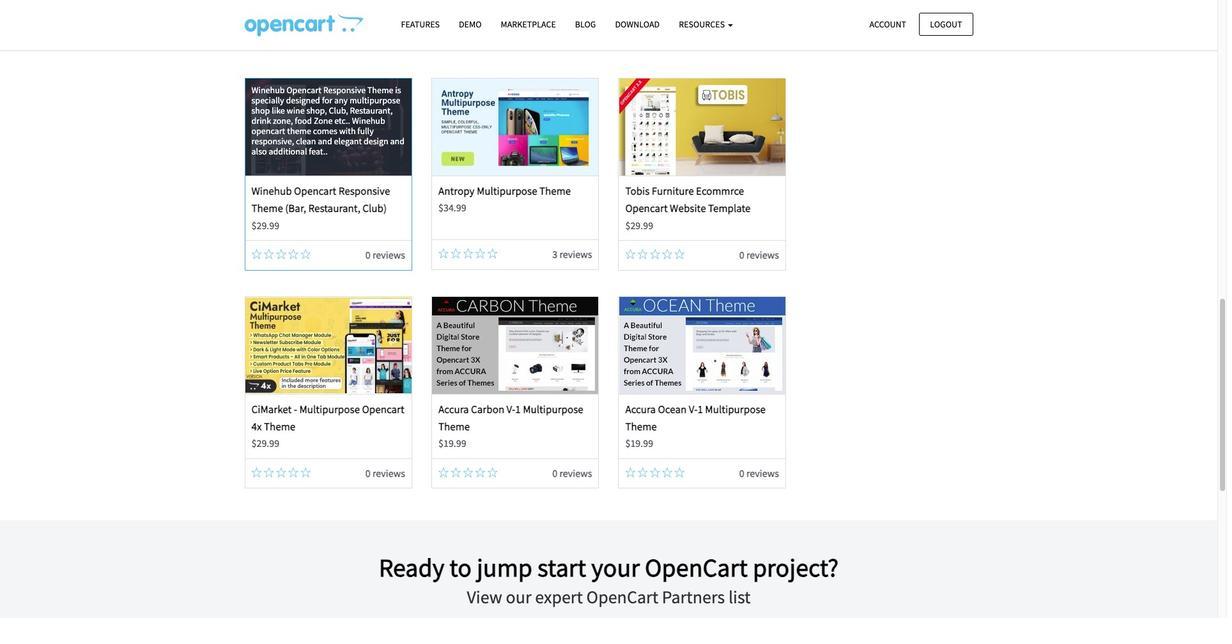 Task type: vqa. For each thing, say whether or not it's contained in the screenshot.
$29.99
yes



Task type: locate. For each thing, give the bounding box(es) containing it.
1 accura from the left
[[438, 402, 469, 417]]

v- inside accura carbon v-1 multipurpose theme $19.99
[[507, 402, 515, 417]]

accura inside accura carbon v-1 multipurpose theme $19.99
[[438, 402, 469, 417]]

multipurpose inside accura ocean v-1 multipurpose theme $19.99
[[705, 402, 766, 417]]

winehub up shop
[[251, 84, 285, 96]]

logout link
[[919, 12, 973, 36]]

clean
[[296, 136, 316, 147]]

theme inside winehub opencart responsive theme is specially designed for any multipurpose shop like wine shop, club, restaurant, drink zone, food zone etc.. winehub opencart theme comes with fully responsive, clean and elegant design and also additional feat..
[[287, 125, 311, 137]]

reviews for tobis furniture ecommrce opencart website template
[[746, 249, 779, 261]]

1 horizontal spatial 1
[[698, 402, 703, 417]]

0
[[365, 249, 370, 261], [739, 249, 744, 261], [365, 467, 370, 480], [552, 467, 557, 480], [739, 467, 744, 480]]

account
[[869, 18, 906, 30]]

download link
[[606, 13, 669, 36]]

theme inside accura carbon v-1 multipurpose theme $19.99
[[438, 420, 470, 434]]

2 accura from the left
[[625, 402, 656, 417]]

(bar,
[[285, 202, 306, 216]]

accura
[[438, 402, 469, 417], [625, 402, 656, 417]]

theme inside cimarket - multipurpose opencart 4x theme $29.99
[[264, 420, 295, 434]]

star light o image
[[451, 249, 461, 259], [487, 249, 498, 259], [264, 249, 274, 260], [288, 249, 299, 260], [625, 249, 636, 260], [638, 249, 648, 260], [650, 249, 660, 260], [662, 249, 672, 260], [276, 468, 286, 478], [288, 468, 299, 478], [438, 468, 449, 478], [451, 468, 461, 478], [650, 468, 660, 478], [662, 468, 672, 478], [674, 468, 685, 478]]

responsive,
[[251, 136, 294, 147]]

0 horizontal spatial v-
[[507, 402, 515, 417]]

$19.99 inside accura carbon v-1 multipurpose theme $19.99
[[438, 437, 466, 450]]

responsive
[[323, 84, 366, 96], [339, 184, 390, 198]]

1 right carbon on the bottom left of page
[[515, 402, 521, 417]]

accura carbon v-1 multipurpose theme $19.99
[[438, 402, 583, 450]]

feat..
[[309, 146, 328, 157]]

0 for tobis furniture ecommrce opencart website template
[[739, 249, 744, 261]]

features link
[[391, 13, 449, 36]]

2 v- from the left
[[689, 402, 698, 417]]

responsive inside winehub opencart responsive theme is specially designed for any multipurpose shop like wine shop, club, restaurant, drink zone, food zone etc.. winehub opencart theme comes with fully responsive, clean and elegant design and also additional feat..
[[323, 84, 366, 96]]

shop
[[251, 105, 270, 116]]

$19.99 down accura ocean v-1 multipurpose theme link
[[625, 437, 653, 450]]

antropy
[[438, 184, 475, 198]]

restaurant, right the (bar,
[[308, 202, 360, 216]]

accura carbon v-1 multipurpose theme image
[[432, 297, 598, 394]]

0 for cimarket - multipurpose opencart 4x theme
[[365, 467, 370, 480]]

opencart inside the winehub opencart responsive theme (bar, restaurant, club) $29.99
[[294, 184, 336, 198]]

blog link
[[565, 13, 606, 36]]

v- right "ocean"
[[689, 402, 698, 417]]

v- right carbon on the bottom left of page
[[507, 402, 515, 417]]

$29.99 down 4x
[[251, 437, 279, 450]]

responsive up club,
[[323, 84, 366, 96]]

shop,
[[306, 105, 327, 116]]

winehub opencart responsive theme (bar, restaurant, club) link
[[251, 184, 390, 216]]

0 horizontal spatial accura
[[438, 402, 469, 417]]

1 horizontal spatial theme
[[321, 26, 373, 51]]

accura inside accura ocean v-1 multipurpose theme $19.99
[[625, 402, 656, 417]]

winehub opencart responsive theme is specially designed for any multipurpose shop like wine shop, club, restaurant, drink zone, food zone etc.. winehub opencart theme comes with fully responsive, clean and elegant design and also additional feat..
[[251, 84, 405, 157]]

0 for accura carbon v-1 multipurpose theme
[[552, 467, 557, 480]]

accura left "ocean"
[[625, 402, 656, 417]]

club,
[[329, 105, 348, 116]]

1 horizontal spatial accura
[[625, 402, 656, 417]]

1 right "ocean"
[[698, 402, 703, 417]]

1 horizontal spatial $19.99
[[625, 437, 653, 450]]

and right "design"
[[390, 136, 405, 147]]

reviews
[[559, 248, 592, 261], [373, 249, 405, 261], [746, 249, 779, 261], [373, 467, 405, 480], [559, 467, 592, 480], [746, 467, 779, 480]]

$29.99 inside tobis furniture ecommrce opencart website template $29.99
[[625, 219, 653, 232]]

opencart up partners
[[645, 552, 748, 584]]

opencart
[[251, 125, 285, 137]]

winehub
[[251, 84, 285, 96], [352, 115, 385, 127], [251, 184, 292, 198]]

accura ocean v-1 multipurpose theme $19.99
[[625, 402, 766, 450]]

theme inside winehub opencart responsive theme is specially designed for any multipurpose shop like wine shop, club, restaurant, drink zone, food zone etc.. winehub opencart theme comes with fully responsive, clean and elegant design and also additional feat..
[[367, 84, 393, 96]]

specially
[[251, 95, 284, 106]]

0 vertical spatial opencart
[[645, 552, 748, 584]]

winehub opencart responsive theme is specially designed for any multipurpose shop like wine shop, club, restaurant, drink zone, food zone etc.. winehub opencart theme comes with fully responsive, clean and elegant design and also additional feat.. link
[[245, 79, 412, 176]]

-
[[294, 402, 297, 417]]

$29.99 for cimarket - multipurpose opencart 4x theme
[[251, 437, 279, 450]]

3
[[552, 248, 557, 261]]

antropy multipurpose theme image
[[432, 79, 598, 176]]

cimarket
[[251, 402, 292, 417]]

winehub opencart responsive theme (bar, restaurant, club) image
[[245, 79, 411, 176]]

etc..
[[334, 115, 350, 127]]

ready to jump start your opencart project? view our expert opencart partners list
[[379, 552, 839, 609]]

multipurpose inside the antropy multipurpose theme $34.99
[[477, 184, 537, 198]]

demo link
[[449, 13, 491, 36]]

opencart down your
[[586, 586, 658, 609]]

theme down wine
[[287, 125, 311, 137]]

fully
[[357, 125, 374, 137]]

winehub up the (bar,
[[251, 184, 292, 198]]

1 vertical spatial winehub
[[352, 115, 385, 127]]

winehub inside the winehub opencart responsive theme (bar, restaurant, club) $29.99
[[251, 184, 292, 198]]

expert
[[535, 586, 583, 609]]

tobis furniture ecommrce opencart website template link
[[625, 184, 751, 216]]

restaurant, inside the winehub opencart responsive theme (bar, restaurant, club) $29.99
[[308, 202, 360, 216]]

tobis
[[625, 184, 650, 198]]

restaurant, up fully
[[350, 105, 393, 116]]

opencart inside cimarket - multipurpose opencart 4x theme $29.99
[[362, 402, 404, 417]]

start
[[537, 552, 586, 584]]

list
[[728, 586, 751, 609]]

1 horizontal spatial v-
[[689, 402, 698, 417]]

responsive inside the winehub opencart responsive theme (bar, restaurant, club) $29.99
[[339, 184, 390, 198]]

$29.99 down "tobis"
[[625, 219, 653, 232]]

1 vertical spatial theme
[[287, 125, 311, 137]]

0 horizontal spatial and
[[318, 136, 332, 147]]

theme right a
[[321, 26, 373, 51]]

responsive up club)
[[339, 184, 390, 198]]

design
[[364, 136, 388, 147]]

1 horizontal spatial and
[[390, 136, 405, 147]]

v- inside accura ocean v-1 multipurpose theme $19.99
[[689, 402, 698, 417]]

star light o image
[[438, 249, 449, 259], [463, 249, 473, 259], [475, 249, 485, 259], [251, 249, 262, 260], [276, 249, 286, 260], [301, 249, 311, 260], [674, 249, 685, 260], [251, 468, 262, 478], [264, 468, 274, 478], [301, 468, 311, 478], [463, 468, 473, 478], [475, 468, 485, 478], [487, 468, 498, 478], [625, 468, 636, 478], [638, 468, 648, 478]]

template
[[708, 202, 751, 216]]

0 horizontal spatial theme
[[287, 125, 311, 137]]

0 reviews for accura ocean v-1 multipurpose theme
[[739, 467, 779, 480]]

1 $19.99 from the left
[[438, 437, 466, 450]]

2 vertical spatial winehub
[[251, 184, 292, 198]]

$29.99 down winehub opencart responsive theme (bar, restaurant, club) link on the top of page
[[251, 219, 279, 232]]

0 vertical spatial responsive
[[323, 84, 366, 96]]

$29.99 inside cimarket - multipurpose opencart 4x theme $29.99
[[251, 437, 279, 450]]

and right clean
[[318, 136, 332, 147]]

responsive for club)
[[339, 184, 390, 198]]

jump
[[477, 552, 532, 584]]

1 inside accura carbon v-1 multipurpose theme $19.99
[[515, 402, 521, 417]]

reviews for accura carbon v-1 multipurpose theme
[[559, 467, 592, 480]]

$19.99
[[438, 437, 466, 450], [625, 437, 653, 450]]

$29.99 for tobis furniture ecommrce opencart website template
[[625, 219, 653, 232]]

furniture
[[652, 184, 694, 198]]

1 vertical spatial restaurant,
[[308, 202, 360, 216]]

0 reviews for winehub opencart responsive theme (bar, restaurant, club)
[[365, 249, 405, 261]]

0 vertical spatial restaurant,
[[350, 105, 393, 116]]

accura left carbon on the bottom left of page
[[438, 402, 469, 417]]

reviews for winehub opencart responsive theme (bar, restaurant, club)
[[373, 249, 405, 261]]

winehub down multipurpose
[[352, 115, 385, 127]]

$29.99
[[251, 219, 279, 232], [625, 219, 653, 232], [251, 437, 279, 450]]

opencart
[[287, 84, 321, 96], [294, 184, 336, 198], [625, 202, 668, 216], [362, 402, 404, 417]]

like
[[272, 105, 285, 116]]

0 vertical spatial theme
[[321, 26, 373, 51]]

$19.99 down 'accura carbon v-1 multipurpose theme' link
[[438, 437, 466, 450]]

carbon
[[471, 402, 504, 417]]

1 v- from the left
[[507, 402, 515, 417]]

2 1 from the left
[[698, 402, 703, 417]]

theme
[[367, 84, 393, 96], [539, 184, 571, 198], [251, 202, 283, 216], [264, 420, 295, 434], [438, 420, 470, 434], [625, 420, 657, 434]]

0 vertical spatial winehub
[[251, 84, 285, 96]]

v-
[[507, 402, 515, 417], [689, 402, 698, 417]]

multipurpose inside accura carbon v-1 multipurpose theme $19.99
[[523, 402, 583, 417]]

2 $19.99 from the left
[[625, 437, 653, 450]]

multipurpose
[[477, 184, 537, 198], [299, 402, 360, 417], [523, 402, 583, 417], [705, 402, 766, 417]]

theme inside the antropy multipurpose theme $34.99
[[539, 184, 571, 198]]

$19.99 inside accura ocean v-1 multipurpose theme $19.99
[[625, 437, 653, 450]]

0 reviews
[[365, 249, 405, 261], [739, 249, 779, 261], [365, 467, 405, 480], [552, 467, 592, 480], [739, 467, 779, 480]]

restaurant,
[[350, 105, 393, 116], [308, 202, 360, 216]]

1
[[515, 402, 521, 417], [698, 402, 703, 417]]

reviews for accura ocean v-1 multipurpose theme
[[746, 467, 779, 480]]

multipurpose inside cimarket - multipurpose opencart 4x theme $29.99
[[299, 402, 360, 417]]

winehub for specially
[[251, 84, 285, 96]]

1 inside accura ocean v-1 multipurpose theme $19.99
[[698, 402, 703, 417]]

0 horizontal spatial 1
[[515, 402, 521, 417]]

opencart inside winehub opencart responsive theme is specially designed for any multipurpose shop like wine shop, club, restaurant, drink zone, food zone etc.. winehub opencart theme comes with fully responsive, clean and elegant design and also additional feat..
[[287, 84, 321, 96]]

responsive for designed
[[323, 84, 366, 96]]

accura ocean v-1 multipurpose theme link
[[625, 402, 766, 434]]

is
[[395, 84, 401, 96]]

1 vertical spatial responsive
[[339, 184, 390, 198]]

choose
[[244, 26, 304, 51]]

0 horizontal spatial $19.99
[[438, 437, 466, 450]]

1 1 from the left
[[515, 402, 521, 417]]

marketplace link
[[491, 13, 565, 36]]



Task type: describe. For each thing, give the bounding box(es) containing it.
0 reviews for tobis furniture ecommrce opencart website template
[[739, 249, 779, 261]]

ready
[[379, 552, 444, 584]]

v- for ocean
[[689, 402, 698, 417]]

drink
[[251, 115, 271, 127]]

v- for carbon
[[507, 402, 515, 417]]

opencart inside tobis furniture ecommrce opencart website template $29.99
[[625, 202, 668, 216]]

also
[[251, 146, 267, 157]]

blog
[[575, 19, 596, 30]]

0 reviews for accura carbon v-1 multipurpose theme
[[552, 467, 592, 480]]

ecommrce
[[696, 184, 744, 198]]

restaurant, inside winehub opencart responsive theme is specially designed for any multipurpose shop like wine shop, club, restaurant, drink zone, food zone etc.. winehub opencart theme comes with fully responsive, clean and elegant design and also additional feat..
[[350, 105, 393, 116]]

accura for accura ocean v-1 multipurpose theme
[[625, 402, 656, 417]]

comes
[[313, 125, 337, 137]]

for
[[322, 95, 332, 106]]

3 reviews
[[552, 248, 592, 261]]

additional
[[269, 146, 307, 157]]

reviews for cimarket - multipurpose opencart 4x theme
[[373, 467, 405, 480]]

tobis furniture ecommrce opencart website template image
[[619, 79, 785, 176]]

resources link
[[669, 13, 743, 36]]

accura for accura carbon v-1 multipurpose theme
[[438, 402, 469, 417]]

view
[[467, 586, 502, 609]]

accura ocean v-1 multipurpose theme image
[[619, 297, 785, 394]]

multipurpose
[[350, 95, 400, 106]]

theme inside the winehub opencart responsive theme (bar, restaurant, club) $29.99
[[251, 202, 283, 216]]

zone,
[[273, 115, 293, 127]]

marketplace
[[501, 19, 556, 30]]

your
[[591, 552, 640, 584]]

cimarket - multipurpose opencart 4x theme image
[[245, 297, 411, 394]]

ocean
[[658, 402, 687, 417]]

theme inside accura ocean v-1 multipurpose theme $19.99
[[625, 420, 657, 434]]

$19.99 for accura carbon v-1 multipurpose theme
[[438, 437, 466, 450]]

winehub opencart responsive theme (bar, restaurant, club) $29.99
[[251, 184, 390, 232]]

club)
[[363, 202, 387, 216]]

food
[[295, 115, 312, 127]]

tobis furniture ecommrce opencart website template $29.99
[[625, 184, 751, 232]]

$29.99 inside the winehub opencart responsive theme (bar, restaurant, club) $29.99
[[251, 219, 279, 232]]

demo
[[459, 19, 482, 30]]

features
[[401, 19, 440, 30]]

choose a theme
[[244, 26, 373, 51]]

logout
[[930, 18, 962, 30]]

a
[[308, 26, 318, 51]]

winehub for restaurant,
[[251, 184, 292, 198]]

2 and from the left
[[390, 136, 405, 147]]

download
[[615, 19, 660, 30]]

cimarket - multipurpose opencart 4x theme $29.99
[[251, 402, 404, 450]]

0 for accura ocean v-1 multipurpose theme
[[739, 467, 744, 480]]

opencart - downloads image
[[244, 13, 363, 36]]

cimarket - multipurpose opencart 4x theme link
[[251, 402, 404, 434]]

to
[[449, 552, 472, 584]]

website
[[670, 202, 706, 216]]

account link
[[859, 12, 917, 36]]

1 vertical spatial opencart
[[586, 586, 658, 609]]

reviews for antropy multipurpose theme
[[559, 248, 592, 261]]

elegant
[[334, 136, 362, 147]]

with
[[339, 125, 356, 137]]

$19.99 for accura ocean v-1 multipurpose theme
[[625, 437, 653, 450]]

$34.99
[[438, 202, 466, 214]]

antropy multipurpose theme link
[[438, 184, 571, 198]]

1 and from the left
[[318, 136, 332, 147]]

4x
[[251, 420, 262, 434]]

partners
[[662, 586, 725, 609]]

0 for winehub opencart responsive theme (bar, restaurant, club)
[[365, 249, 370, 261]]

wine
[[287, 105, 305, 116]]

0 reviews for cimarket - multipurpose opencart 4x theme
[[365, 467, 405, 480]]

our
[[506, 586, 531, 609]]

accura carbon v-1 multipurpose theme link
[[438, 402, 583, 434]]

any
[[334, 95, 348, 106]]

resources
[[679, 19, 727, 30]]

1 for carbon
[[515, 402, 521, 417]]

zone
[[314, 115, 333, 127]]

designed
[[286, 95, 320, 106]]

project?
[[753, 552, 839, 584]]

antropy multipurpose theme $34.99
[[438, 184, 571, 214]]

1 for ocean
[[698, 402, 703, 417]]



